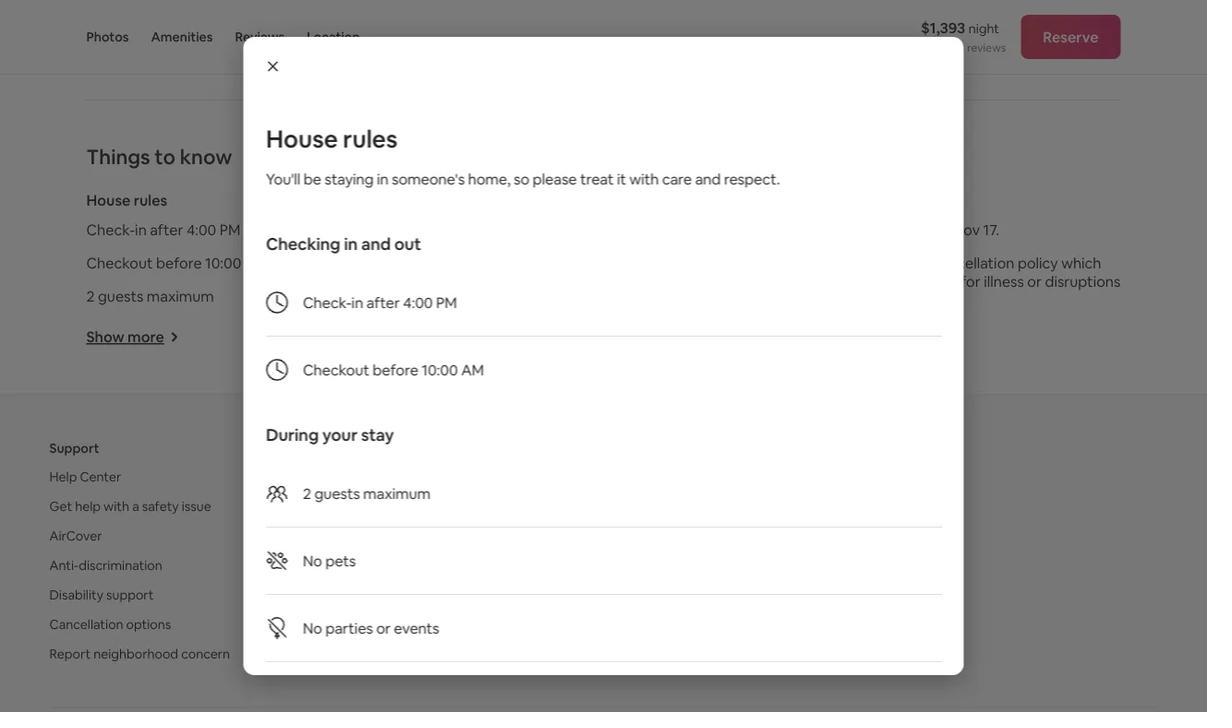 Task type: locate. For each thing, give the bounding box(es) containing it.
full
[[909, 254, 929, 273]]

1 horizontal spatial show more
[[436, 328, 514, 347]]

$1,393
[[921, 18, 965, 37]]

0 vertical spatial 4:00
[[186, 220, 216, 239]]

1 vertical spatial rules
[[134, 191, 167, 210]]

rules down things to know
[[134, 191, 167, 210]]

hosting responsibly link
[[421, 588, 538, 604]]

2 inside house rules dialog
[[302, 484, 311, 503]]

0 horizontal spatial before
[[156, 254, 202, 273]]

rules for staying
[[342, 124, 397, 155]]

review the host's full cancellation policy which applies even if you cancel for illness or disruptions caused by covid-19.
[[786, 254, 1121, 310]]

to
[[123, 11, 136, 26]]

1 horizontal spatial show
[[436, 328, 474, 347]]

1 vertical spatial 4:00
[[403, 293, 432, 312]]

0 vertical spatial 2 guests maximum
[[86, 287, 214, 306]]

2
[[86, 287, 95, 306], [302, 484, 311, 503]]

1 no from the top
[[302, 552, 322, 571]]

am
[[245, 254, 267, 273], [461, 361, 483, 380]]

with right it
[[629, 169, 658, 188]]

0 vertical spatial 10:00
[[205, 254, 241, 273]]

cancellation down nov
[[933, 254, 1014, 273]]

0 vertical spatial your
[[179, 11, 202, 26]]

0 horizontal spatial and
[[361, 234, 390, 255]]

check-in after 4:00 pm
[[86, 220, 240, 239], [302, 293, 456, 312]]

your inside house rules dialog
[[322, 425, 357, 447]]

0 horizontal spatial 2
[[86, 287, 95, 306]]

aircover left hosts
[[421, 499, 474, 515]]

1 vertical spatial 2
[[302, 484, 311, 503]]

get
[[49, 499, 72, 515]]

show more for show more button to the middle
[[436, 328, 514, 347]]

4:00 left the must
[[403, 293, 432, 312]]

1 horizontal spatial am
[[461, 361, 483, 380]]

0 horizontal spatial the
[[300, 26, 318, 40]]

0 horizontal spatial 10:00
[[205, 254, 241, 273]]

before
[[904, 220, 950, 239], [156, 254, 202, 273], [372, 361, 418, 380]]

know
[[180, 144, 232, 170]]

aircover for aircover link
[[49, 528, 102, 545]]

cancellation inside review the host's full cancellation policy which applies even if you cancel for illness or disruptions caused by covid-19.
[[933, 254, 1014, 273]]

1 horizontal spatial rules
[[342, 124, 397, 155]]

0 vertical spatial pm
[[220, 220, 240, 239]]

you'll
[[266, 169, 300, 188]]

location
[[307, 29, 360, 45]]

1 vertical spatial aircover
[[49, 528, 102, 545]]

the left if
[[837, 254, 860, 273]]

0 vertical spatial with
[[629, 169, 658, 188]]

1 vertical spatial checkout
[[302, 361, 369, 380]]

1 horizontal spatial house
[[266, 124, 337, 155]]

1 horizontal spatial check-in after 4:00 pm
[[302, 293, 456, 312]]

cards
[[819, 588, 852, 604]]

check- down things
[[86, 220, 135, 239]]

before inside house rules dialog
[[372, 361, 418, 380]]

disruptions
[[1045, 272, 1121, 291]]

check-in after 4:00 pm down out
[[302, 293, 456, 312]]

0 horizontal spatial checkout before 10:00 am
[[86, 254, 267, 273]]

reserve button
[[1021, 15, 1121, 59]]

1 vertical spatial am
[[461, 361, 483, 380]]

pm left climb
[[436, 293, 456, 312]]

1 vertical spatial after
[[366, 293, 399, 312]]

4:00 inside house rules dialog
[[403, 293, 432, 312]]

and left out
[[361, 234, 390, 255]]

1 vertical spatial 10:00
[[421, 361, 457, 380]]

house up the be on the left
[[266, 124, 337, 155]]

1 horizontal spatial for
[[961, 272, 980, 291]]

care
[[662, 169, 691, 188]]

0 horizontal spatial guests
[[98, 287, 143, 306]]

house rules inside dialog
[[266, 124, 397, 155]]

19.
[[909, 291, 927, 310]]

1 horizontal spatial house rules
[[266, 124, 397, 155]]

house down things
[[86, 191, 131, 210]]

1 horizontal spatial 2 guests maximum
[[302, 484, 430, 503]]

checkout before 10:00 am inside house rules dialog
[[302, 361, 483, 380]]

get help with a safety issue
[[49, 499, 211, 515]]

·
[[952, 41, 955, 55]]

4:00 down know
[[186, 220, 216, 239]]

more for show more button to the middle
[[477, 328, 514, 347]]

disability support
[[49, 588, 154, 604]]

checkout before 10:00 am
[[86, 254, 267, 273], [302, 361, 483, 380]]

10:00
[[205, 254, 241, 273], [421, 361, 457, 380]]

1 vertical spatial pm
[[436, 293, 456, 312]]

1 horizontal spatial your
[[322, 425, 357, 447]]

1 horizontal spatial checkout before 10:00 am
[[302, 361, 483, 380]]

cancellation options
[[49, 617, 171, 634]]

show more button
[[86, 328, 179, 347], [436, 328, 529, 347], [786, 332, 878, 351]]

am inside house rules dialog
[[461, 361, 483, 380]]

am down climb
[[461, 361, 483, 380]]

2 guests maximum
[[86, 287, 214, 306], [302, 484, 430, 503]]

respect.
[[724, 169, 780, 188]]

covid-
[[858, 291, 909, 310]]

or inside house rules dialog
[[376, 619, 390, 638]]

illness
[[984, 272, 1024, 291]]

0 vertical spatial and
[[695, 169, 720, 188]]

1 horizontal spatial guests
[[314, 484, 360, 503]]

1 vertical spatial check-in after 4:00 pm
[[302, 293, 456, 312]]

1 horizontal spatial checkout
[[302, 361, 369, 380]]

0 vertical spatial rules
[[342, 124, 397, 155]]

disability support link
[[49, 588, 154, 604]]

more for the rightmost show more button
[[827, 332, 864, 351]]

0 horizontal spatial am
[[245, 254, 267, 273]]

1 vertical spatial your
[[322, 425, 357, 447]]

2 horizontal spatial more
[[827, 332, 864, 351]]

10:00 down the must
[[421, 361, 457, 380]]

0 horizontal spatial check-
[[86, 220, 135, 239]]

1 horizontal spatial pm
[[436, 293, 456, 312]]

must
[[436, 287, 470, 306]]

house inside dialog
[[266, 124, 337, 155]]

and
[[695, 169, 720, 188], [361, 234, 390, 255]]

2 vertical spatial before
[[372, 361, 418, 380]]

aircover for aircover for hosts
[[421, 499, 474, 515]]

nov
[[953, 220, 980, 239]]

&
[[484, 191, 494, 210]]

1 horizontal spatial maximum
[[363, 484, 430, 503]]

or down protect
[[161, 26, 172, 40]]

1 horizontal spatial 4:00
[[403, 293, 432, 312]]

after
[[150, 220, 183, 239], [366, 293, 399, 312]]

the down transfer
[[300, 26, 318, 40]]

am down the you'll
[[245, 254, 267, 273]]

aircover up anti-
[[49, 528, 102, 545]]

0 vertical spatial 2
[[86, 287, 95, 306]]

1 vertical spatial check-
[[302, 293, 351, 312]]

1 vertical spatial guests
[[314, 484, 360, 503]]

review
[[786, 254, 834, 273]]

anti-
[[49, 558, 79, 575]]

your up the amenities
[[179, 11, 202, 26]]

2 horizontal spatial before
[[904, 220, 950, 239]]

check-
[[86, 220, 135, 239], [302, 293, 351, 312]]

1 vertical spatial house rules
[[86, 191, 167, 210]]

aircover
[[421, 499, 474, 515], [49, 528, 102, 545]]

support
[[49, 440, 99, 457]]

1 horizontal spatial before
[[372, 361, 418, 380]]

1 vertical spatial cancellation
[[933, 254, 1014, 273]]

2 no from the top
[[302, 619, 322, 638]]

2 horizontal spatial show
[[786, 332, 824, 351]]

1 vertical spatial checkout before 10:00 am
[[302, 361, 483, 380]]

or left app.
[[166, 41, 177, 55]]

cancellation up host's
[[819, 220, 901, 239]]

a
[[132, 499, 139, 515]]

with inside house rules dialog
[[629, 169, 658, 188]]

so
[[513, 169, 529, 188]]

0 horizontal spatial checkout
[[86, 254, 153, 273]]

1 vertical spatial no
[[302, 619, 322, 638]]

$1,393 night 5.0 · 8 reviews
[[921, 18, 1006, 55]]

applies
[[786, 272, 834, 291]]

check-in after 4:00 pm down the to
[[86, 220, 240, 239]]

1 horizontal spatial with
[[629, 169, 658, 188]]

0 vertical spatial house rules
[[266, 124, 397, 155]]

0 vertical spatial the
[[300, 26, 318, 40]]

for left illness
[[961, 272, 980, 291]]

0 horizontal spatial with
[[104, 499, 129, 515]]

app.
[[179, 41, 201, 55]]

aircover link
[[49, 528, 102, 545]]

anti-discrimination
[[49, 558, 162, 575]]

no for no parties or events
[[302, 619, 322, 638]]

get help with a safety issue link
[[49, 499, 211, 515]]

no parties or events
[[302, 619, 439, 638]]

house rules for be
[[266, 124, 397, 155]]

1 horizontal spatial cancellation
[[933, 254, 1014, 273]]

friendly
[[466, 617, 511, 634]]

17.
[[983, 220, 999, 239]]

house rules down things
[[86, 191, 167, 210]]

or left events
[[376, 619, 390, 638]]

0 horizontal spatial maximum
[[147, 287, 214, 306]]

house
[[266, 124, 337, 155], [86, 191, 131, 210]]

10:00 left checking
[[205, 254, 241, 273]]

2 horizontal spatial show more
[[786, 332, 864, 351]]

1 horizontal spatial more
[[477, 328, 514, 347]]

0 vertical spatial cancellation
[[819, 220, 901, 239]]

1 horizontal spatial after
[[366, 293, 399, 312]]

1 vertical spatial maximum
[[363, 484, 430, 503]]

1 horizontal spatial check-
[[302, 293, 351, 312]]

0 horizontal spatial show more
[[86, 328, 164, 347]]

house for you'll
[[266, 124, 337, 155]]

1 vertical spatial and
[[361, 234, 390, 255]]

stay
[[361, 425, 393, 447]]

someone's
[[391, 169, 464, 188]]

check- down checking in and out
[[302, 293, 351, 312]]

even
[[837, 272, 870, 291]]

no left pets at left
[[302, 552, 322, 571]]

after down out
[[366, 293, 399, 312]]

more
[[128, 328, 164, 347], [477, 328, 514, 347], [827, 332, 864, 351]]

0 horizontal spatial house rules
[[86, 191, 167, 210]]

10:00 inside house rules dialog
[[421, 361, 457, 380]]

aircover for hosts link
[[421, 499, 531, 515]]

your inside to protect your payment, never transfer money or communicate outside of the airbnb website or app.
[[179, 11, 202, 26]]

pm left checking
[[220, 220, 240, 239]]

0 horizontal spatial your
[[179, 11, 202, 26]]

0 horizontal spatial more
[[128, 328, 164, 347]]

1 horizontal spatial 10:00
[[421, 361, 457, 380]]

rules for after
[[134, 191, 167, 210]]

1 vertical spatial the
[[837, 254, 860, 273]]

outside
[[247, 26, 285, 40]]

1 vertical spatial for
[[477, 499, 494, 515]]

show more for the left show more button
[[86, 328, 164, 347]]

show for the rightmost show more button
[[786, 332, 824, 351]]

with left a
[[104, 499, 129, 515]]

0 vertical spatial no
[[302, 552, 322, 571]]

0 horizontal spatial show
[[86, 328, 124, 347]]

climb
[[473, 287, 510, 306]]

checking in and out
[[266, 234, 421, 255]]

0 vertical spatial house
[[266, 124, 337, 155]]

money
[[123, 26, 158, 40]]

responsibly
[[471, 588, 538, 604]]

1 horizontal spatial aircover
[[421, 499, 474, 515]]

in down checking in and out
[[351, 293, 363, 312]]

show more for the rightmost show more button
[[786, 332, 864, 351]]

no left parties
[[302, 619, 322, 638]]

0 horizontal spatial rules
[[134, 191, 167, 210]]

options
[[126, 617, 171, 634]]

house rules up staying
[[266, 124, 397, 155]]

events
[[393, 619, 439, 638]]

0 vertical spatial check-
[[86, 220, 135, 239]]

in
[[376, 169, 388, 188], [135, 220, 147, 239], [344, 234, 357, 255], [351, 293, 363, 312]]

or right illness
[[1027, 272, 1042, 291]]

for left hosts
[[477, 499, 494, 515]]

0 vertical spatial checkout before 10:00 am
[[86, 254, 267, 273]]

0 vertical spatial am
[[245, 254, 267, 273]]

0 vertical spatial for
[[961, 272, 980, 291]]

more for the left show more button
[[128, 328, 164, 347]]

airbnb
[[320, 26, 355, 40]]

after down the to
[[150, 220, 183, 239]]

pm
[[220, 220, 240, 239], [436, 293, 456, 312]]

to protect your payment, never transfer money or communicate outside of the airbnb website or app.
[[123, 11, 355, 55]]

1 horizontal spatial show more button
[[436, 328, 529, 347]]

maximum
[[147, 287, 214, 306], [363, 484, 430, 503]]

1 vertical spatial house
[[86, 191, 131, 210]]

rules inside dialog
[[342, 124, 397, 155]]

0 horizontal spatial aircover
[[49, 528, 102, 545]]

rules up staying
[[342, 124, 397, 155]]

caused
[[786, 291, 835, 310]]

anti-discrimination link
[[49, 558, 162, 575]]

and right care
[[695, 169, 720, 188]]

please
[[532, 169, 576, 188]]

your left stay
[[322, 425, 357, 447]]



Task type: vqa. For each thing, say whether or not it's contained in the screenshot.
House for Check-
yes



Task type: describe. For each thing, give the bounding box(es) containing it.
cancellation
[[49, 617, 123, 634]]

to
[[155, 144, 175, 170]]

center
[[80, 469, 121, 486]]

safety
[[436, 191, 481, 210]]

safety
[[142, 499, 179, 515]]

night
[[969, 20, 999, 36]]

check-in after 4:00 pm inside house rules dialog
[[302, 293, 456, 312]]

0 vertical spatial maximum
[[147, 287, 214, 306]]

0 vertical spatial checkout
[[86, 254, 153, 273]]

it
[[616, 169, 626, 188]]

show for the left show more button
[[86, 328, 124, 347]]

report neighborhood concern
[[49, 647, 230, 663]]

location button
[[307, 0, 360, 74]]

pets
[[325, 552, 356, 571]]

you
[[885, 272, 910, 291]]

after inside house rules dialog
[[366, 293, 399, 312]]

pm inside house rules dialog
[[436, 293, 456, 312]]

website
[[123, 41, 164, 55]]

of
[[287, 26, 298, 40]]

checkout inside house rules dialog
[[302, 361, 369, 380]]

house rules dialog
[[243, 37, 964, 713]]

help center
[[49, 469, 121, 486]]

or inside review the host's full cancellation policy which applies even if you cancel for illness or disruptions caused by covid-19.
[[1027, 272, 1042, 291]]

protect
[[138, 11, 177, 26]]

concern
[[181, 647, 230, 663]]

photos
[[86, 29, 129, 45]]

safety & property
[[436, 191, 560, 210]]

2 horizontal spatial show more button
[[786, 332, 878, 351]]

if
[[873, 272, 882, 291]]

policy
[[1018, 254, 1058, 273]]

aircover for hosts
[[421, 499, 531, 515]]

in right staying
[[376, 169, 388, 188]]

during your stay
[[266, 425, 393, 447]]

free cancellation before nov 17.
[[786, 220, 999, 239]]

show for show more button to the middle
[[436, 328, 474, 347]]

guests inside house rules dialog
[[314, 484, 360, 503]]

the inside to protect your payment, never transfer money or communicate outside of the airbnb website or app.
[[300, 26, 318, 40]]

gift cards link
[[793, 588, 852, 604]]

by
[[838, 291, 855, 310]]

discrimination
[[79, 558, 162, 575]]

host's
[[863, 254, 906, 273]]

help center link
[[49, 469, 121, 486]]

0 horizontal spatial for
[[477, 499, 494, 515]]

check- inside house rules dialog
[[302, 293, 351, 312]]

hosts
[[497, 499, 531, 515]]

for inside review the host's full cancellation policy which applies even if you cancel for illness or disruptions caused by covid-19.
[[961, 272, 980, 291]]

house rules for in
[[86, 191, 167, 210]]

treat
[[580, 169, 613, 188]]

report
[[49, 647, 91, 663]]

you'll be staying in someone's home, so please treat it with care and respect.
[[266, 169, 780, 188]]

hosting responsibly
[[421, 588, 538, 604]]

amenities button
[[151, 0, 213, 74]]

0 horizontal spatial after
[[150, 220, 183, 239]]

cancellation options link
[[49, 617, 171, 634]]

help
[[49, 469, 77, 486]]

0 horizontal spatial pm
[[220, 220, 240, 239]]

communicate
[[174, 26, 244, 40]]

issue
[[182, 499, 211, 515]]

gift
[[793, 588, 816, 604]]

0 horizontal spatial show more button
[[86, 328, 179, 347]]

things
[[86, 144, 150, 170]]

1 horizontal spatial and
[[695, 169, 720, 188]]

0 horizontal spatial 2 guests maximum
[[86, 287, 214, 306]]

never
[[255, 11, 284, 26]]

parties
[[325, 619, 373, 638]]

in down things to know
[[135, 220, 147, 239]]

property
[[497, 191, 560, 210]]

checking
[[266, 234, 340, 255]]

free
[[786, 220, 816, 239]]

0 vertical spatial before
[[904, 220, 950, 239]]

airbnb-friendly apartments link
[[421, 617, 584, 634]]

no for no pets
[[302, 552, 322, 571]]

maximum inside house rules dialog
[[363, 484, 430, 503]]

staying
[[324, 169, 373, 188]]

airbnb-
[[421, 617, 466, 634]]

support
[[106, 588, 154, 604]]

0 horizontal spatial check-in after 4:00 pm
[[86, 220, 240, 239]]

home,
[[468, 169, 510, 188]]

the inside review the host's full cancellation policy which applies even if you cancel for illness or disruptions caused by covid-19.
[[837, 254, 860, 273]]

hosting
[[421, 588, 468, 604]]

0 horizontal spatial 4:00
[[186, 220, 216, 239]]

amenities
[[151, 29, 213, 45]]

8
[[958, 41, 965, 55]]

1 vertical spatial before
[[156, 254, 202, 273]]

cancel
[[913, 272, 957, 291]]

reserve
[[1043, 27, 1099, 46]]

transfer
[[286, 11, 327, 26]]

in right checking
[[344, 234, 357, 255]]

apartments
[[514, 617, 584, 634]]

airbnb-friendly apartments
[[421, 617, 584, 634]]

reviews
[[967, 41, 1006, 55]]

report neighborhood concern link
[[49, 647, 230, 663]]

which
[[1061, 254, 1101, 273]]

help
[[75, 499, 101, 515]]

0 horizontal spatial cancellation
[[819, 220, 901, 239]]

disability
[[49, 588, 103, 604]]

stairs
[[513, 287, 549, 306]]

house for check-
[[86, 191, 131, 210]]

neighborhood
[[93, 647, 178, 663]]

during
[[266, 425, 318, 447]]

no pets
[[302, 552, 356, 571]]

2 guests maximum inside house rules dialog
[[302, 484, 430, 503]]



